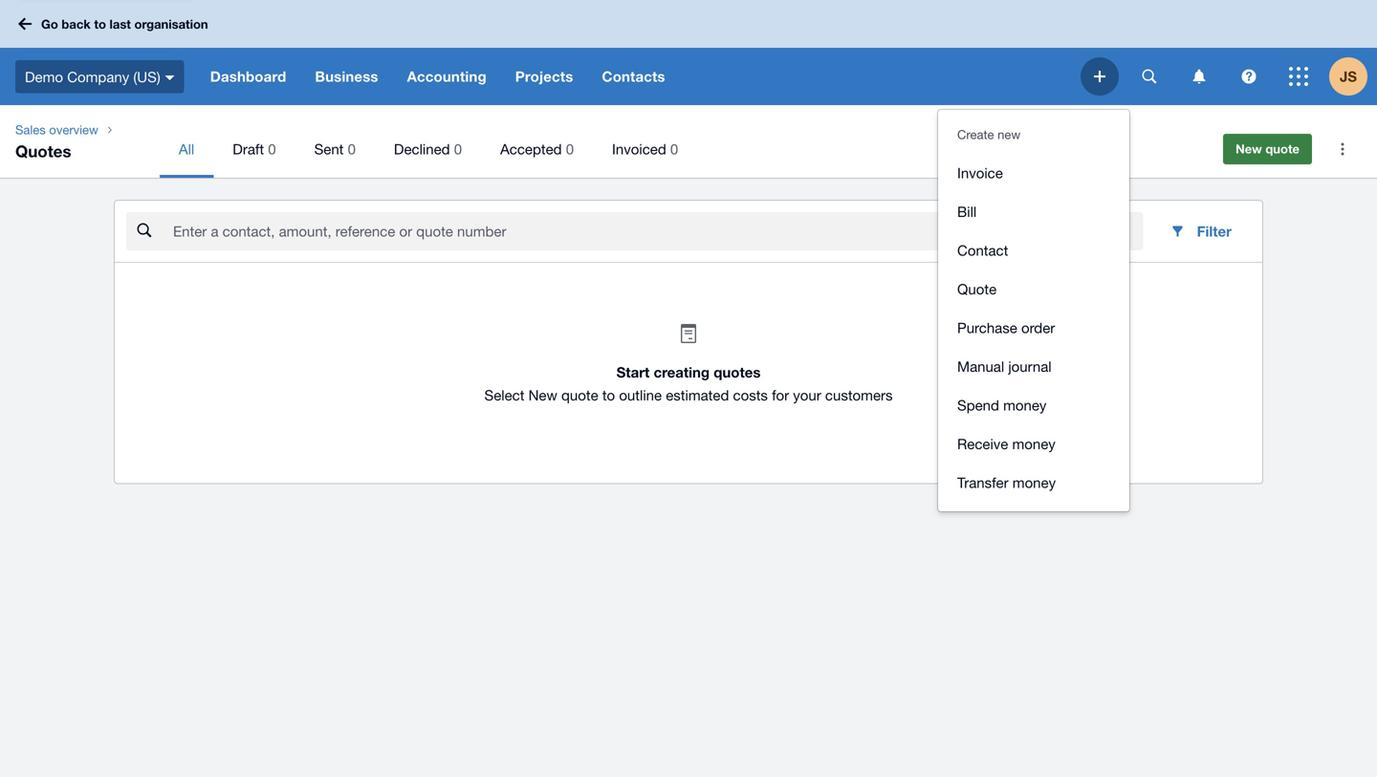 Task type: locate. For each thing, give the bounding box(es) containing it.
contact
[[957, 242, 1008, 259]]

list box
[[938, 110, 1129, 512]]

overview
[[49, 122, 98, 137]]

business button
[[301, 48, 393, 105]]

new
[[1236, 142, 1262, 156], [528, 387, 557, 404]]

create new group
[[938, 144, 1129, 512]]

new quote
[[1236, 142, 1300, 156]]

quote left shortcuts "image"
[[1266, 142, 1300, 156]]

money for transfer money
[[1013, 474, 1056, 491]]

transfer money link
[[938, 463, 1129, 502]]

quote
[[1266, 142, 1300, 156], [561, 387, 598, 404]]

accounting button
[[393, 48, 501, 105]]

1 0 from the left
[[268, 141, 276, 157]]

to left 'last'
[[94, 16, 106, 31]]

invoice
[[957, 164, 1003, 181]]

receive money
[[957, 436, 1056, 452]]

1 horizontal spatial to
[[602, 387, 615, 404]]

0 right invoiced
[[670, 141, 678, 157]]

create
[[957, 127, 994, 142]]

money down receive money link
[[1013, 474, 1056, 491]]

money for spend money
[[1003, 397, 1047, 414]]

filter button
[[1155, 212, 1247, 251]]

demo company (us)
[[25, 68, 160, 85]]

svg image
[[18, 18, 32, 30], [1142, 69, 1157, 84], [1193, 69, 1205, 84], [1094, 71, 1105, 82], [165, 75, 175, 80]]

2 vertical spatial money
[[1013, 474, 1056, 491]]

quotes element
[[0, 105, 1377, 178]]

0 horizontal spatial new
[[528, 387, 557, 404]]

filter
[[1197, 223, 1232, 240]]

money inside receive money link
[[1012, 436, 1056, 452]]

0 horizontal spatial svg image
[[1242, 69, 1256, 84]]

money inside spend money link
[[1003, 397, 1047, 414]]

banner
[[0, 0, 1377, 512]]

0 horizontal spatial quote
[[561, 387, 598, 404]]

menu containing all
[[160, 120, 1196, 178]]

Enter a contact, amount, reference or quote number field
[[171, 213, 1143, 250]]

last
[[109, 16, 131, 31]]

0 horizontal spatial to
[[94, 16, 106, 31]]

0 right accepted
[[566, 141, 574, 157]]

5 0 from the left
[[670, 141, 678, 157]]

new inside the start creating quotes select new quote to outline estimated costs for your customers
[[528, 387, 557, 404]]

sales overview link
[[8, 120, 106, 140]]

svg image up new quote
[[1242, 69, 1256, 84]]

1 horizontal spatial new
[[1236, 142, 1262, 156]]

costs
[[733, 387, 768, 404]]

svg image left js
[[1289, 67, 1308, 86]]

money up transfer money 'link'
[[1012, 436, 1056, 452]]

menu
[[160, 120, 1196, 178]]

creating
[[654, 364, 710, 381]]

1 vertical spatial quote
[[561, 387, 598, 404]]

dashboard
[[210, 68, 286, 85]]

sent
[[314, 141, 344, 157]]

for
[[772, 387, 789, 404]]

1 horizontal spatial svg image
[[1289, 67, 1308, 86]]

0 vertical spatial new
[[1236, 142, 1262, 156]]

money inside transfer money 'link'
[[1013, 474, 1056, 491]]

your
[[793, 387, 821, 404]]

accepted 0
[[500, 141, 574, 157]]

bill link
[[938, 192, 1129, 231]]

2 0 from the left
[[348, 141, 356, 157]]

receive money link
[[938, 425, 1129, 463]]

money down journal on the right top
[[1003, 397, 1047, 414]]

0 right declined at the top left of page
[[454, 141, 462, 157]]

0 right sent
[[348, 141, 356, 157]]

journal
[[1008, 358, 1052, 375]]

0 vertical spatial quote
[[1266, 142, 1300, 156]]

go back to last organisation
[[41, 16, 208, 31]]

quotes
[[15, 142, 71, 161]]

1 vertical spatial money
[[1012, 436, 1056, 452]]

0 right draft
[[268, 141, 276, 157]]

company
[[67, 68, 129, 85]]

customers
[[825, 387, 893, 404]]

invoiced
[[612, 141, 666, 157]]

4 0 from the left
[[566, 141, 574, 157]]

0 vertical spatial to
[[94, 16, 106, 31]]

go back to last organisation link
[[11, 7, 220, 41]]

1 horizontal spatial quote
[[1266, 142, 1300, 156]]

purchase
[[957, 319, 1017, 336]]

js
[[1340, 68, 1357, 85]]

quote left outline
[[561, 387, 598, 404]]

to left outline
[[602, 387, 615, 404]]

manual
[[957, 358, 1004, 375]]

create new
[[957, 127, 1021, 142]]

purchase order link
[[938, 308, 1129, 347]]

new
[[998, 127, 1021, 142]]

organisation
[[134, 16, 208, 31]]

draft 0
[[233, 141, 276, 157]]

1 vertical spatial new
[[528, 387, 557, 404]]

0
[[268, 141, 276, 157], [348, 141, 356, 157], [454, 141, 462, 157], [566, 141, 574, 157], [670, 141, 678, 157]]

projects button
[[501, 48, 588, 105]]

3 0 from the left
[[454, 141, 462, 157]]

order
[[1021, 319, 1055, 336]]

1 vertical spatial to
[[602, 387, 615, 404]]

money
[[1003, 397, 1047, 414], [1012, 436, 1056, 452], [1013, 474, 1056, 491]]

manual journal
[[957, 358, 1052, 375]]

new right select
[[528, 387, 557, 404]]

demo
[[25, 68, 63, 85]]

sent 0
[[314, 141, 356, 157]]

svg image
[[1289, 67, 1308, 86], [1242, 69, 1256, 84]]

0 vertical spatial money
[[1003, 397, 1047, 414]]

svg image inside 'go back to last organisation' link
[[18, 18, 32, 30]]

new left shortcuts "image"
[[1236, 142, 1262, 156]]

back
[[62, 16, 91, 31]]

to
[[94, 16, 106, 31], [602, 387, 615, 404]]



Task type: describe. For each thing, give the bounding box(es) containing it.
quote link
[[938, 270, 1129, 308]]

sales overview
[[15, 122, 98, 137]]

to inside the start creating quotes select new quote to outline estimated costs for your customers
[[602, 387, 615, 404]]

contact link
[[938, 231, 1129, 270]]

all link
[[160, 120, 214, 178]]

business
[[315, 68, 378, 85]]

dashboard link
[[196, 48, 301, 105]]

outline
[[619, 387, 662, 404]]

declined
[[394, 141, 450, 157]]

projects
[[515, 68, 573, 85]]

banner containing dashboard
[[0, 0, 1377, 512]]

contacts button
[[588, 48, 680, 105]]

js button
[[1329, 48, 1377, 105]]

quote
[[957, 281, 997, 297]]

quote inside the start creating quotes select new quote to outline estimated costs for your customers
[[561, 387, 598, 404]]

estimated
[[666, 387, 729, 404]]

0 for accepted 0
[[566, 141, 574, 157]]

draft
[[233, 141, 264, 157]]

bill
[[957, 203, 977, 220]]

quotes
[[714, 364, 761, 381]]

invoiced 0
[[612, 141, 678, 157]]

new quote link
[[1223, 134, 1312, 164]]

accounting
[[407, 68, 487, 85]]

invoice link
[[938, 153, 1129, 192]]

svg image inside demo company (us) 'popup button'
[[165, 75, 175, 80]]

contacts
[[602, 68, 665, 85]]

start
[[616, 364, 650, 381]]

list box containing invoice
[[938, 110, 1129, 512]]

money for receive money
[[1012, 436, 1056, 452]]

transfer money
[[957, 474, 1056, 491]]

start creating quotes select new quote to outline estimated costs for your customers
[[484, 364, 893, 404]]

menu inside quotes element
[[160, 120, 1196, 178]]

to inside "banner"
[[94, 16, 106, 31]]

all
[[179, 141, 194, 157]]

accepted
[[500, 141, 562, 157]]

new inside quotes element
[[1236, 142, 1262, 156]]

sales
[[15, 122, 46, 137]]

0 for sent 0
[[348, 141, 356, 157]]

spend money link
[[938, 386, 1129, 425]]

receive
[[957, 436, 1008, 452]]

0 for invoiced 0
[[670, 141, 678, 157]]

transfer
[[957, 474, 1009, 491]]

go
[[41, 16, 58, 31]]

demo company (us) button
[[0, 48, 196, 105]]

declined 0
[[394, 141, 462, 157]]

shortcuts image
[[1324, 130, 1362, 168]]

(us)
[[133, 68, 160, 85]]

0 for draft 0
[[268, 141, 276, 157]]

0 for declined 0
[[454, 141, 462, 157]]

spend
[[957, 397, 999, 414]]

spend money
[[957, 397, 1047, 414]]

select
[[484, 387, 524, 404]]

purchase order
[[957, 319, 1055, 336]]

manual journal link
[[938, 347, 1129, 386]]



Task type: vqa. For each thing, say whether or not it's contained in the screenshot.
"Projects"
yes



